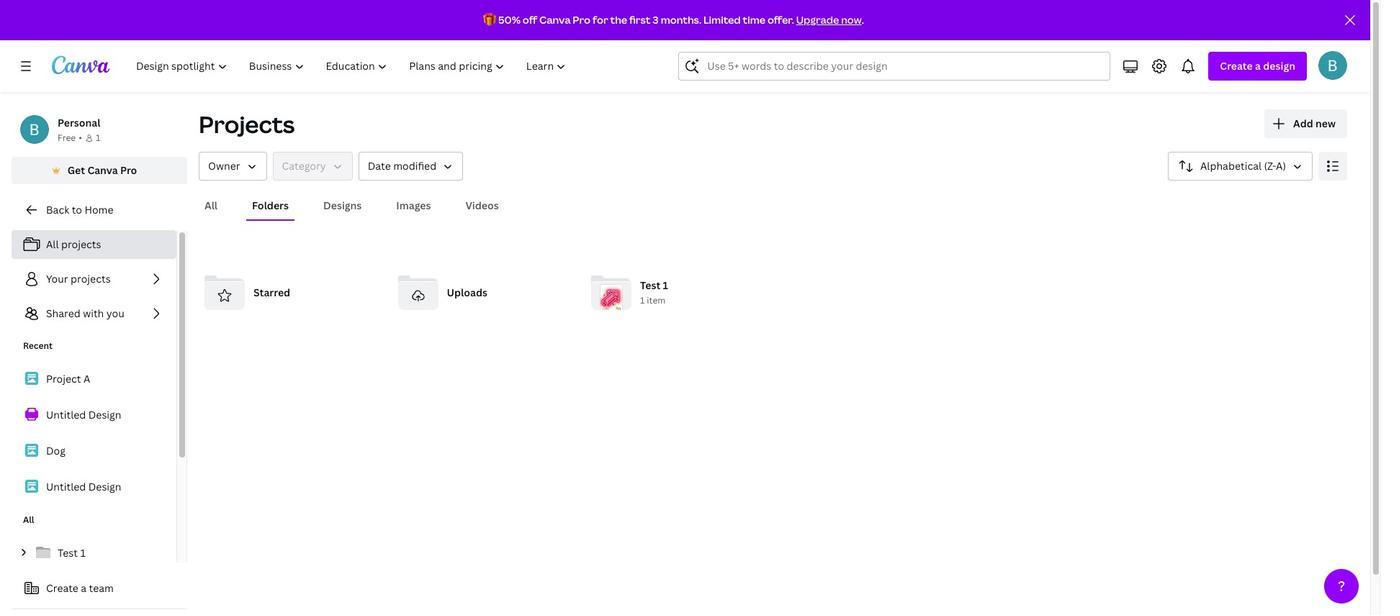 Task type: vqa. For each thing, say whether or not it's contained in the screenshot.
the "Canva Assistant" image
no



Task type: locate. For each thing, give the bounding box(es) containing it.
2 untitled from the top
[[46, 480, 86, 494]]

a left team
[[81, 582, 86, 596]]

0 vertical spatial canva
[[539, 13, 571, 27]]

1 vertical spatial a
[[81, 582, 86, 596]]

projects right your
[[71, 272, 111, 286]]

untitled for 1st untitled design link
[[46, 408, 86, 422]]

free •
[[58, 132, 82, 144]]

a)
[[1276, 159, 1286, 173]]

test up item
[[640, 279, 661, 293]]

canva
[[539, 13, 571, 27], [87, 163, 118, 177]]

pro up back to home 'link' at the top left of the page
[[120, 163, 137, 177]]

1 up create a team
[[80, 547, 86, 560]]

1 horizontal spatial create
[[1220, 59, 1253, 73]]

•
[[79, 132, 82, 144]]

untitled design down dog link on the bottom left of the page
[[46, 480, 121, 494]]

0 vertical spatial untitled
[[46, 408, 86, 422]]

1 horizontal spatial a
[[1255, 59, 1261, 73]]

create inside button
[[46, 582, 78, 596]]

1 vertical spatial untitled design
[[46, 480, 121, 494]]

2 list from the top
[[12, 364, 176, 503]]

get
[[67, 163, 85, 177]]

test inside test 1 1 item
[[640, 279, 661, 293]]

designs
[[323, 199, 362, 212]]

2 vertical spatial all
[[23, 514, 34, 526]]

1 design from the top
[[88, 408, 121, 422]]

None search field
[[679, 52, 1111, 81]]

0 horizontal spatial pro
[[120, 163, 137, 177]]

team
[[89, 582, 114, 596]]

modified
[[393, 159, 437, 173]]

all projects link
[[12, 230, 176, 259]]

0 vertical spatial untitled design
[[46, 408, 121, 422]]

0 vertical spatial a
[[1255, 59, 1261, 73]]

all inside button
[[205, 199, 218, 212]]

0 horizontal spatial canva
[[87, 163, 118, 177]]

1 vertical spatial all
[[46, 238, 59, 251]]

a inside dropdown button
[[1255, 59, 1261, 73]]

alphabetical
[[1201, 159, 1262, 173]]

for
[[593, 13, 608, 27]]

projects for all projects
[[61, 238, 101, 251]]

0 horizontal spatial test
[[58, 547, 78, 560]]

upgrade
[[796, 13, 839, 27]]

get canva pro
[[67, 163, 137, 177]]

create left design at the right
[[1220, 59, 1253, 73]]

folders
[[252, 199, 289, 212]]

0 vertical spatial pro
[[573, 13, 591, 27]]

to
[[72, 203, 82, 217]]

off
[[523, 13, 537, 27]]

test up create a team
[[58, 547, 78, 560]]

Date modified button
[[358, 152, 463, 181]]

a
[[83, 372, 90, 386]]

a inside button
[[81, 582, 86, 596]]

test 1
[[58, 547, 86, 560]]

a left design at the right
[[1255, 59, 1261, 73]]

design down dog link on the bottom left of the page
[[88, 480, 121, 494]]

1 vertical spatial pro
[[120, 163, 137, 177]]

1 vertical spatial list
[[12, 364, 176, 503]]

home
[[85, 203, 113, 217]]

0 vertical spatial design
[[88, 408, 121, 422]]

you
[[106, 307, 124, 320]]

1 list from the top
[[12, 230, 176, 328]]

category
[[282, 159, 326, 173]]

create
[[1220, 59, 1253, 73], [46, 582, 78, 596]]

0 horizontal spatial create
[[46, 582, 78, 596]]

3
[[653, 13, 659, 27]]

untitled design link down dog link on the bottom left of the page
[[12, 472, 176, 503]]

create down test 1
[[46, 582, 78, 596]]

(z-
[[1264, 159, 1276, 173]]

untitled
[[46, 408, 86, 422], [46, 480, 86, 494]]

create a design
[[1220, 59, 1296, 73]]

2 design from the top
[[88, 480, 121, 494]]

upgrade now button
[[796, 13, 862, 27]]

design down project a "link"
[[88, 408, 121, 422]]

untitled design link
[[12, 400, 176, 431], [12, 472, 176, 503]]

1 vertical spatial test
[[58, 547, 78, 560]]

all for all button
[[205, 199, 218, 212]]

starred link
[[199, 267, 381, 319]]

months.
[[661, 13, 702, 27]]

test 1 1 item
[[640, 279, 668, 307]]

.
[[862, 13, 864, 27]]

personal
[[58, 116, 100, 130]]

1
[[96, 132, 100, 144], [663, 279, 668, 293], [640, 295, 645, 307], [80, 547, 86, 560]]

add
[[1293, 117, 1313, 130]]

0 vertical spatial all
[[205, 199, 218, 212]]

2 untitled design link from the top
[[12, 472, 176, 503]]

1 horizontal spatial test
[[640, 279, 661, 293]]

untitled down dog
[[46, 480, 86, 494]]

designs button
[[318, 192, 368, 220]]

untitled down project a in the left of the page
[[46, 408, 86, 422]]

create inside dropdown button
[[1220, 59, 1253, 73]]

pro left for
[[573, 13, 591, 27]]

1 vertical spatial projects
[[71, 272, 111, 286]]

all projects
[[46, 238, 101, 251]]

canva right get
[[87, 163, 118, 177]]

pro
[[573, 13, 591, 27], [120, 163, 137, 177]]

untitled design down a
[[46, 408, 121, 422]]

limited
[[704, 13, 741, 27]]

add new button
[[1265, 109, 1347, 138]]

list
[[12, 230, 176, 328], [12, 364, 176, 503]]

your projects
[[46, 272, 111, 286]]

offer.
[[768, 13, 794, 27]]

1 vertical spatial untitled
[[46, 480, 86, 494]]

projects
[[61, 238, 101, 251], [71, 272, 111, 286]]

0 vertical spatial create
[[1220, 59, 1253, 73]]

0 horizontal spatial all
[[23, 514, 34, 526]]

projects for your projects
[[71, 272, 111, 286]]

0 vertical spatial test
[[640, 279, 661, 293]]

0 horizontal spatial a
[[81, 582, 86, 596]]

0 vertical spatial projects
[[61, 238, 101, 251]]

1 horizontal spatial all
[[46, 238, 59, 251]]

create a design button
[[1209, 52, 1307, 81]]

0 vertical spatial list
[[12, 230, 176, 328]]

untitled design link up dog link on the bottom left of the page
[[12, 400, 176, 431]]

🎁 50% off canva pro for the first 3 months. limited time offer. upgrade now .
[[483, 13, 864, 27]]

project a
[[46, 372, 90, 386]]

list containing all projects
[[12, 230, 176, 328]]

brad klo image
[[1319, 51, 1347, 80]]

back
[[46, 203, 69, 217]]

a
[[1255, 59, 1261, 73], [81, 582, 86, 596]]

videos
[[466, 199, 499, 212]]

time
[[743, 13, 766, 27]]

untitled for 2nd untitled design link
[[46, 480, 86, 494]]

1 vertical spatial canva
[[87, 163, 118, 177]]

1 horizontal spatial canva
[[539, 13, 571, 27]]

create for create a team
[[46, 582, 78, 596]]

projects down back to home
[[61, 238, 101, 251]]

get canva pro button
[[12, 157, 187, 184]]

back to home
[[46, 203, 113, 217]]

test
[[640, 279, 661, 293], [58, 547, 78, 560]]

canva right off
[[539, 13, 571, 27]]

Search search field
[[707, 53, 1082, 80]]

1 vertical spatial untitled design link
[[12, 472, 176, 503]]

all for all projects
[[46, 238, 59, 251]]

create a team button
[[12, 575, 187, 603]]

1 untitled from the top
[[46, 408, 86, 422]]

all
[[205, 199, 218, 212], [46, 238, 59, 251], [23, 514, 34, 526]]

date
[[368, 159, 391, 173]]

1 right •
[[96, 132, 100, 144]]

1 vertical spatial design
[[88, 480, 121, 494]]

1 vertical spatial create
[[46, 582, 78, 596]]

50%
[[498, 13, 521, 27]]

1 horizontal spatial pro
[[573, 13, 591, 27]]

design
[[88, 408, 121, 422], [88, 480, 121, 494]]

untitled design
[[46, 408, 121, 422], [46, 480, 121, 494]]

item
[[647, 295, 666, 307]]

0 vertical spatial untitled design link
[[12, 400, 176, 431]]

2 horizontal spatial all
[[205, 199, 218, 212]]



Task type: describe. For each thing, give the bounding box(es) containing it.
recent
[[23, 340, 53, 352]]

starred
[[253, 286, 290, 300]]

back to home link
[[12, 196, 187, 225]]

the
[[610, 13, 627, 27]]

pro inside button
[[120, 163, 137, 177]]

test for test 1 1 item
[[640, 279, 661, 293]]

owner
[[208, 159, 240, 173]]

uploads
[[447, 286, 487, 300]]

test 1 link
[[12, 539, 176, 569]]

alphabetical (z-a)
[[1201, 159, 1286, 173]]

images button
[[391, 192, 437, 220]]

first
[[629, 13, 651, 27]]

projects
[[199, 109, 295, 140]]

2 untitled design from the top
[[46, 480, 121, 494]]

a for team
[[81, 582, 86, 596]]

project a link
[[12, 364, 176, 395]]

1 untitled design from the top
[[46, 408, 121, 422]]

uploads link
[[392, 267, 574, 319]]

Category button
[[273, 152, 353, 181]]

1 up item
[[663, 279, 668, 293]]

shared with you
[[46, 307, 124, 320]]

shared
[[46, 307, 80, 320]]

🎁
[[483, 13, 496, 27]]

canva inside button
[[87, 163, 118, 177]]

images
[[396, 199, 431, 212]]

dog link
[[12, 436, 176, 467]]

design
[[1263, 59, 1296, 73]]

free
[[58, 132, 76, 144]]

create a team
[[46, 582, 114, 596]]

create for create a design
[[1220, 59, 1253, 73]]

project
[[46, 372, 81, 386]]

your
[[46, 272, 68, 286]]

with
[[83, 307, 104, 320]]

add new
[[1293, 117, 1336, 130]]

folders button
[[246, 192, 295, 220]]

1 untitled design link from the top
[[12, 400, 176, 431]]

all button
[[199, 192, 223, 220]]

new
[[1316, 117, 1336, 130]]

Owner button
[[199, 152, 267, 181]]

videos button
[[460, 192, 505, 220]]

dog
[[46, 444, 66, 458]]

date modified
[[368, 159, 437, 173]]

Sort by button
[[1168, 152, 1313, 181]]

1 left item
[[640, 295, 645, 307]]

list containing project a
[[12, 364, 176, 503]]

test for test 1
[[58, 547, 78, 560]]

shared with you link
[[12, 300, 176, 328]]

now
[[841, 13, 862, 27]]

your projects link
[[12, 265, 176, 294]]

a for design
[[1255, 59, 1261, 73]]

top level navigation element
[[127, 52, 579, 81]]



